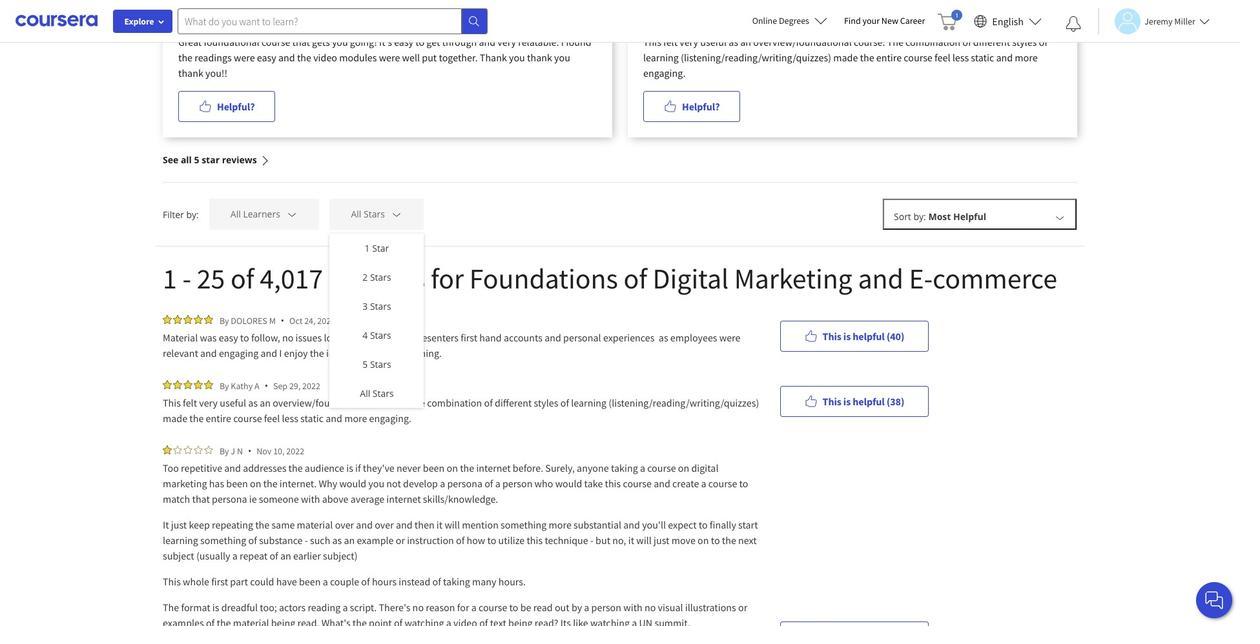 Task type: describe. For each thing, give the bounding box(es) containing it.
1 horizontal spatial thank
[[527, 51, 552, 64]]

this for this felt very useful as an overview/foundational course. the combination of different styles of learning (listening/reading/writing/quizzes) made the entire course feel less static and more engaging.
[[644, 36, 662, 48]]

this is helpful (38)
[[823, 395, 905, 408]]

1 horizontal spatial were
[[379, 51, 400, 64]]

you right gets
[[332, 36, 348, 48]]

4
[[363, 330, 368, 342]]

1 vertical spatial persona
[[212, 493, 247, 506]]

stars for '3 stars' 'menu item'
[[370, 300, 391, 313]]

made for this felt very useful as an overview/foundational course. the combination of different styles of learning (listening/reading/writing/quizzes) made the entire course feel less static and more engaging.
[[834, 51, 858, 64]]

the down 'dreadful' at the bottom left
[[217, 617, 231, 627]]

1 vertical spatial something
[[200, 534, 246, 547]]

24,
[[304, 315, 316, 327]]

1 vertical spatial easy
[[257, 51, 276, 64]]

they've
[[363, 462, 395, 475]]

and inside this felt very useful as an overview/foundational course.  the combination of different styles of learning (listening/reading/writing/quizzes) made the entire course feel less static and more engaging.
[[326, 412, 342, 425]]

a left un
[[632, 617, 637, 627]]

create
[[673, 478, 699, 490]]

to inside material was easy to follow, no issues loading content; the presenters first hand accounts and personal experiences  as employees were relevant and engaging and i enjoy the idea of self-paced learning.
[[240, 331, 249, 344]]

a right anyone
[[640, 462, 646, 475]]

it just keep repeating the same material over and over and then it will mention something more substantial and you'll expect to finally start learning something of substance - such as an example or instruction of how to utilize this technique - but no, it will just move on to the next subject (usually a repeat of an earlier subject)
[[163, 519, 760, 563]]

as inside material was easy to follow, no issues loading content; the presenters first hand accounts and personal experiences  as employees were relevant and engaging and i enjoy the idea of self-paced learning.
[[659, 331, 669, 344]]

presenters
[[413, 331, 459, 344]]

and inside this felt very useful as an overview/foundational course. the combination of different styles of learning (listening/reading/writing/quizzes) made the entire course feel less static and more engaging.
[[997, 51, 1013, 64]]

utilize
[[499, 534, 525, 547]]

experiences
[[603, 331, 655, 344]]

learning.
[[404, 347, 442, 360]]

2022 for overview/foundational
[[302, 380, 320, 392]]

2 watching from the left
[[591, 617, 630, 627]]

to inside too repetitive and addresses the audience is if they've never been on the internet before. surely, anyone taking a course on digital marketing has been on the internet. why would you not develop a persona of a person who would take this course and create a course to match that persona ie someone with above average internet skills/knowledge.
[[740, 478, 749, 490]]

2023
[[207, 3, 225, 15]]

5 stars
[[363, 359, 391, 371]]

text
[[490, 617, 507, 627]]

2 horizontal spatial been
[[423, 462, 445, 475]]

j
[[231, 446, 235, 457]]

course. for this felt very useful as an overview/foundational course. the combination of different styles of learning (listening/reading/writing/quizzes) made the entire course feel less static and more engaging.
[[854, 36, 886, 48]]

expect
[[668, 519, 697, 532]]

menu containing 1 star
[[330, 234, 424, 408]]

next
[[739, 534, 757, 547]]

the down the issues
[[310, 347, 324, 360]]

this inside it just keep repeating the same material over and over and then it will mention something more substantial and you'll expect to finally start learning something of substance - such as an example or instruction of how to utilize this technique - but no, it will just move on to the next subject (usually a repeat of an earlier subject)
[[527, 534, 543, 547]]

has
[[209, 478, 224, 490]]

many
[[472, 576, 497, 589]]

the inside this felt very useful as an overview/foundational course. the combination of different styles of learning (listening/reading/writing/quizzes) made the entire course feel less static and more engaging.
[[860, 51, 875, 64]]

all stars menu item
[[330, 379, 424, 408]]

and up example
[[356, 519, 373, 532]]

5 inside button
[[194, 154, 199, 166]]

engaging. for this felt very useful as an overview/foundational course. the combination of different styles of learning (listening/reading/writing/quizzes) made the entire course feel less static and more engaging.
[[644, 67, 686, 79]]

more for this felt very useful as an overview/foundational course.  the combination of different styles of learning (listening/reading/writing/quizzes) made the entire course feel less static and more engaging.
[[344, 412, 367, 425]]

1 horizontal spatial will
[[637, 534, 652, 547]]

different for this felt very useful as an overview/foundational course. the combination of different styles of learning (listening/reading/writing/quizzes) made the entire course feel less static and more engaging.
[[974, 36, 1011, 48]]

shopping cart: 1 item image
[[938, 10, 963, 30]]

gets
[[312, 36, 330, 48]]

by j n • nov 10, 2022
[[220, 445, 304, 457]]

material was easy to follow, no issues loading content; the presenters first hand accounts and personal experiences  as employees were relevant and engaging and i enjoy the idea of self-paced learning.
[[163, 331, 743, 360]]

very for this felt very useful as an overview/foundational course. the combination of different styles of learning (listening/reading/writing/quizzes) made the entire course feel less static and more engaging.
[[680, 36, 699, 48]]

to inside the format is dreadful too; actors reading a script. there's no reason for a course to be read out by a person with no visual illustrations or examples of the material being read. what's the point of watching a video of text being read? its like watching a un summit.
[[510, 602, 519, 615]]

taking inside too repetitive and addresses the audience is if they've never been on the internet before. surely, anyone taking a course on digital marketing has been on the internet. why would you not develop a persona of a person who would take this course and create a course to match that persona ie someone with above average internet skills/knowledge.
[[611, 462, 638, 475]]

find your new career
[[845, 15, 926, 26]]

1 horizontal spatial no
[[413, 602, 424, 615]]

feb
[[178, 3, 192, 15]]

1 being from the left
[[271, 617, 296, 627]]

is inside the format is dreadful too; actors reading a script. there's no reason for a course to be read out by a person with no visual illustrations or examples of the material being read. what's the point of watching a video of text being read? its like watching a un summit.
[[213, 602, 219, 615]]

this for this is helpful (40)
[[823, 330, 842, 343]]

is inside this is helpful (38) button
[[844, 395, 851, 408]]

stars inside dropdown button
[[364, 208, 385, 221]]

felt for this felt very useful as an overview/foundational course. the combination of different styles of learning (listening/reading/writing/quizzes) made the entire course feel less static and more engaging.
[[664, 36, 678, 48]]

great
[[178, 36, 202, 48]]

commerce
[[933, 261, 1058, 297]]

an inside this felt very useful as an overview/foundational course.  the combination of different styles of learning (listening/reading/writing/quizzes) made the entire course feel less static and more engaging.
[[260, 397, 271, 410]]

instruction
[[407, 534, 454, 547]]

and left 'personal'
[[545, 331, 561, 344]]

un
[[639, 617, 653, 627]]

found
[[566, 36, 592, 48]]

2 vertical spatial been
[[299, 576, 321, 589]]

helpful for (38)
[[853, 395, 885, 408]]

to right how
[[488, 534, 497, 547]]

have
[[276, 576, 297, 589]]

develop
[[403, 478, 438, 490]]

engaging. for this felt very useful as an overview/foundational course.  the combination of different styles of learning (listening/reading/writing/quizzes) made the entire course feel less static and more engaging.
[[369, 412, 412, 425]]

0 vertical spatial for
[[431, 261, 464, 297]]

the down what do you want to learn? text box
[[297, 51, 311, 64]]

2022 inside by j n • nov 10, 2022
[[286, 446, 304, 457]]

you right thank
[[509, 51, 525, 64]]

the for this felt very useful as an overview/foundational course. the combination of different styles of learning (listening/reading/writing/quizzes) made the entire course feel less static and more engaging.
[[888, 36, 904, 48]]

whole
[[183, 576, 209, 589]]

i inside great foundational course that gets you going! it's easy to get through and very relatable. i found the readings were easy and the video modules were well put together. thank you thank you thank you!!
[[561, 36, 564, 48]]

more inside it just keep repeating the same material over and over and then it will mention something more substantial and you'll expect to finally start learning something of substance - such as an example or instruction of how to utilize this technique - but no, it will just move on to the next subject (usually a repeat of an earlier subject)
[[549, 519, 572, 532]]

before.
[[513, 462, 544, 475]]

learning for this felt very useful as an overview/foundational course. the combination of different styles of learning (listening/reading/writing/quizzes) made the entire course feel less static and more engaging.
[[644, 51, 679, 64]]

as inside this felt very useful as an overview/foundational course. the combination of different styles of learning (listening/reading/writing/quizzes) made the entire course feel less static and more engaging.
[[729, 36, 739, 48]]

reading
[[308, 602, 341, 615]]

the up internet.
[[289, 462, 303, 475]]

enjoy
[[284, 347, 308, 360]]

on inside it just keep repeating the same material over and over and then it will mention something more substantial and you'll expect to finally start learning something of substance - such as an example or instruction of how to utilize this technique - but no, it will just move on to the next subject (usually a repeat of an earlier subject)
[[698, 534, 709, 547]]

course inside this felt very useful as an overview/foundational course.  the combination of different styles of learning (listening/reading/writing/quizzes) made the entire course feel less static and more engaging.
[[233, 412, 262, 425]]

the inside this felt very useful as an overview/foundational course.  the combination of different styles of learning (listening/reading/writing/quizzes) made the entire course feel less static and more engaging.
[[190, 412, 204, 425]]

part
[[230, 576, 248, 589]]

with inside the format is dreadful too; actors reading a script. there's no reason for a course to be read out by a person with no visual illustrations or examples of the material being read. what's the point of watching a video of text being read? its like watching a un summit.
[[624, 602, 643, 615]]

learning for this felt very useful as an overview/foundational course.  the combination of different styles of learning (listening/reading/writing/quizzes) made the entire course feel less static and more engaging.
[[571, 397, 607, 410]]

1 horizontal spatial chevron down image
[[1055, 212, 1066, 224]]

(usually
[[196, 550, 230, 563]]

reviews
[[222, 154, 257, 166]]

your
[[863, 15, 880, 26]]

1 horizontal spatial -
[[305, 534, 308, 547]]

the up skills/knowledge. on the bottom of the page
[[460, 462, 474, 475]]

a down digital
[[701, 478, 707, 490]]

modules
[[339, 51, 377, 64]]

and down the j
[[224, 462, 241, 475]]

feb 17, 2023
[[178, 3, 225, 15]]

illustrations
[[685, 602, 737, 615]]

foundations
[[470, 261, 618, 297]]

combination for this felt very useful as an overview/foundational course. the combination of different styles of learning (listening/reading/writing/quizzes) made the entire course feel less static and more engaging.
[[906, 36, 961, 48]]

repetitive
[[181, 462, 222, 475]]

this is helpful (40)
[[823, 330, 905, 343]]

the up paced
[[397, 331, 411, 344]]

for inside the format is dreadful too; actors reading a script. there's no reason for a course to be read out by a person with no visual illustrations or examples of the material being read. what's the point of watching a video of text being read? its like watching a un summit.
[[457, 602, 469, 615]]

it
[[163, 519, 169, 532]]

this for this is helpful (38)
[[823, 395, 842, 408]]

actors
[[279, 602, 306, 615]]

29,
[[289, 380, 301, 392]]

1 vertical spatial internet
[[387, 493, 421, 506]]

and left then
[[396, 519, 413, 532]]

paced
[[376, 347, 402, 360]]

online
[[753, 15, 777, 26]]

going!
[[350, 36, 377, 48]]

2 stars menu item
[[330, 263, 424, 292]]

an inside this felt very useful as an overview/foundational course. the combination of different styles of learning (listening/reading/writing/quizzes) made the entire course feel less static and more engaging.
[[741, 36, 752, 48]]

jeremy
[[1145, 15, 1173, 27]]

too;
[[260, 602, 277, 615]]

by kathy a • sep 29, 2022
[[220, 380, 320, 392]]

1 horizontal spatial persona
[[447, 478, 483, 490]]

of inside too repetitive and addresses the audience is if they've never been on the internet before. surely, anyone taking a course on digital marketing has been on the internet. why would you not develop a persona of a person who would take this course and create a course to match that persona ie someone with above average internet skills/knowledge.
[[485, 478, 493, 490]]

1 for 1 star
[[365, 242, 370, 255]]

you down found
[[554, 51, 570, 64]]

stars for all stars "menu item"
[[373, 388, 394, 400]]

the down addresses
[[263, 478, 278, 490]]

3 stars
[[363, 300, 391, 313]]

the inside the format is dreadful too; actors reading a script. there's no reason for a course to be read out by a person with no visual illustrations or examples of the material being read. what's the point of watching a video of text being read? its like watching a un summit.
[[163, 602, 179, 615]]

loading
[[324, 331, 356, 344]]

3 stars menu item
[[330, 292, 424, 321]]

material
[[163, 331, 198, 344]]

employees
[[671, 331, 718, 344]]

an down the substance
[[280, 550, 291, 563]]

a inside it just keep repeating the same material over and over and then it will mention something more substantial and you'll expect to finally start learning something of substance - such as an example or instruction of how to utilize this technique - but no, it will just move on to the next subject (usually a repeat of an earlier subject)
[[232, 550, 238, 563]]

10,
[[273, 446, 285, 457]]

and left e- at the right of page
[[858, 261, 904, 297]]

idea
[[326, 347, 345, 360]]

an up subject) at left bottom
[[344, 534, 355, 547]]

couple
[[330, 576, 359, 589]]

2 horizontal spatial -
[[591, 534, 594, 547]]

chat with us image
[[1204, 591, 1225, 611]]

a up what's
[[343, 602, 348, 615]]

dolores
[[231, 315, 267, 327]]

like
[[573, 617, 589, 627]]

you!!
[[206, 67, 228, 79]]

course up create
[[648, 462, 676, 475]]

finally
[[710, 519, 737, 532]]

1 star menu item
[[330, 234, 424, 263]]

by inside by j n • nov 10, 2022
[[220, 446, 229, 457]]

how
[[467, 534, 486, 547]]

to inside great foundational course that gets you going! it's easy to get through and very relatable. i found the readings were easy and the video modules were well put together. thank you thank you thank you!!
[[416, 36, 425, 48]]

this felt very useful as an overview/foundational course. the combination of different styles of learning (listening/reading/writing/quizzes) made the entire course feel less static and more engaging.
[[644, 36, 1048, 79]]

to left 'finally'
[[699, 519, 708, 532]]

styles for this felt very useful as an overview/foundational course. the combination of different styles of learning (listening/reading/writing/quizzes) made the entire course feel less static and more engaging.
[[1013, 36, 1037, 48]]

the down script.
[[353, 617, 367, 627]]

were for issues
[[720, 331, 741, 344]]

0 horizontal spatial first
[[211, 576, 228, 589]]

online degrees button
[[742, 6, 838, 35]]

get
[[427, 36, 440, 48]]

1 watching from the left
[[405, 617, 444, 627]]

accounts
[[504, 331, 543, 344]]

earlier
[[293, 550, 321, 563]]

5 stars menu item
[[330, 350, 424, 379]]

read?
[[535, 617, 559, 627]]

stars for 4 stars menu item
[[370, 330, 391, 342]]

static for this felt very useful as an overview/foundational course.  the combination of different styles of learning (listening/reading/writing/quizzes) made the entire course feel less static and more engaging.
[[301, 412, 324, 425]]

a right the by
[[584, 602, 590, 615]]

a right develop
[[440, 478, 445, 490]]

less for this felt very useful as an overview/foundational course. the combination of different styles of learning (listening/reading/writing/quizzes) made the entire course feel less static and more engaging.
[[953, 51, 969, 64]]

chevron down image
[[287, 209, 298, 221]]

a left couple
[[323, 576, 328, 589]]

english
[[993, 15, 1024, 27]]

as inside it just keep repeating the same material over and over and then it will mention something more substantial and you'll expect to finally start learning something of substance - such as an example or instruction of how to utilize this technique - but no, it will just move on to the next subject (usually a repeat of an earlier subject)
[[332, 534, 342, 547]]

the down great
[[178, 51, 193, 64]]

1 horizontal spatial something
[[501, 519, 547, 532]]

1 would from the left
[[340, 478, 366, 490]]

all inside all stars dropdown button
[[351, 208, 361, 221]]

1 over from the left
[[335, 519, 354, 532]]

this for this whole first part could have been a couple of hours instead of taking many hours.
[[163, 576, 181, 589]]

0 vertical spatial will
[[445, 519, 460, 532]]

2022 for issues
[[318, 315, 335, 327]]

learning inside it just keep repeating the same material over and over and then it will mention something more substantial and you'll expect to finally start learning something of substance - such as an example or instruction of how to utilize this technique - but no, it will just move on to the next subject (usually a repeat of an earlier subject)
[[163, 534, 198, 547]]

a down many
[[472, 602, 477, 615]]

audience
[[305, 462, 344, 475]]

filter by:
[[163, 208, 199, 221]]

a down reason
[[446, 617, 452, 627]]

course inside the format is dreadful too; actors reading a script. there's no reason for a course to be read out by a person with no visual illustrations or examples of the material being read. what's the point of watching a video of text being read? its like watching a un summit.
[[479, 602, 508, 615]]



Task type: vqa. For each thing, say whether or not it's contained in the screenshot.
Notes & Highlights
no



Task type: locate. For each thing, give the bounding box(es) containing it.
is left (38)
[[844, 395, 851, 408]]

menu
[[330, 234, 424, 408]]

1 horizontal spatial course.
[[854, 36, 886, 48]]

1 vertical spatial overview/foundational
[[273, 397, 371, 410]]

2022 inside by dolores m • oct 24, 2022
[[318, 315, 335, 327]]

1 vertical spatial styles
[[534, 397, 559, 410]]

1 horizontal spatial 5
[[363, 359, 368, 371]]

a
[[640, 462, 646, 475], [440, 478, 445, 490], [495, 478, 501, 490], [701, 478, 707, 490], [232, 550, 238, 563], [323, 576, 328, 589], [343, 602, 348, 615], [472, 602, 477, 615], [584, 602, 590, 615], [446, 617, 452, 627], [632, 617, 637, 627]]

or right illustrations
[[739, 602, 748, 615]]

more for this felt very useful as an overview/foundational course. the combination of different styles of learning (listening/reading/writing/quizzes) made the entire course feel less static and more engaging.
[[1015, 51, 1038, 64]]

made inside this felt very useful as an overview/foundational course. the combination of different styles of learning (listening/reading/writing/quizzes) made the entire course feel less static and more engaging.
[[834, 51, 858, 64]]

substantial
[[574, 519, 622, 532]]

you
[[332, 36, 348, 48], [509, 51, 525, 64], [554, 51, 570, 64], [369, 478, 385, 490]]

star image
[[173, 446, 182, 455], [184, 446, 193, 455]]

read
[[534, 602, 553, 615]]

0 vertical spatial different
[[974, 36, 1011, 48]]

the left same
[[255, 519, 270, 532]]

made for this felt very useful as an overview/foundational course.  the combination of different styles of learning (listening/reading/writing/quizzes) made the entire course feel less static and more engaging.
[[163, 412, 187, 425]]

0 vertical spatial more
[[1015, 51, 1038, 64]]

overview/foundational for this felt very useful as an overview/foundational course.  the combination of different styles of learning (listening/reading/writing/quizzes) made the entire course feel less static and more engaging.
[[273, 397, 371, 410]]

helpful for (40)
[[853, 330, 885, 343]]

1 vertical spatial felt
[[183, 397, 197, 410]]

0 vertical spatial just
[[171, 519, 187, 532]]

filled star image
[[199, 19, 208, 28], [163, 315, 172, 324], [184, 315, 193, 324], [163, 381, 172, 390], [173, 381, 182, 390], [184, 381, 193, 390], [194, 381, 203, 390], [204, 381, 213, 390]]

all
[[181, 154, 192, 166]]

script.
[[350, 602, 377, 615]]

same
[[272, 519, 295, 532]]

to left get
[[416, 36, 425, 48]]

1 horizontal spatial easy
[[257, 51, 276, 64]]

different inside this felt very useful as an overview/foundational course. the combination of different styles of learning (listening/reading/writing/quizzes) made the entire course feel less static and more engaging.
[[974, 36, 1011, 48]]

1 vertical spatial all stars
[[360, 388, 394, 400]]

surely,
[[546, 462, 575, 475]]

0 horizontal spatial or
[[396, 534, 405, 547]]

1 vertical spatial person
[[592, 602, 622, 615]]

styles for this felt very useful as an overview/foundational course.  the combination of different styles of learning (listening/reading/writing/quizzes) made the entire course feel less static and more engaging.
[[534, 397, 559, 410]]

0 horizontal spatial video
[[313, 51, 337, 64]]

0 vertical spatial that
[[292, 36, 310, 48]]

2 vertical spatial the
[[163, 602, 179, 615]]

0 horizontal spatial just
[[171, 519, 187, 532]]

all inside all stars "menu item"
[[360, 388, 370, 400]]

course down kathy
[[233, 412, 262, 425]]

and up thank
[[479, 36, 496, 48]]

and left create
[[654, 478, 671, 490]]

course right foundational
[[262, 36, 290, 48]]

video down reason
[[454, 617, 477, 627]]

will
[[445, 519, 460, 532], [637, 534, 652, 547]]

something up the utilize
[[501, 519, 547, 532]]

course right take
[[623, 478, 652, 490]]

to
[[416, 36, 425, 48], [240, 331, 249, 344], [740, 478, 749, 490], [699, 519, 708, 532], [488, 534, 497, 547], [711, 534, 720, 547], [510, 602, 519, 615]]

• for no
[[281, 315, 284, 327]]

engaging. inside this felt very useful as an overview/foundational course. the combination of different styles of learning (listening/reading/writing/quizzes) made the entire course feel less static and more engaging.
[[644, 67, 686, 79]]

point
[[369, 617, 392, 627]]

1 vertical spatial this
[[527, 534, 543, 547]]

the format is dreadful too; actors reading a script. there's no reason for a course to be read out by a person with no visual illustrations or examples of the material being read. what's the point of watching a video of text being read? its like watching a un summit.
[[163, 602, 750, 627]]

digital
[[653, 261, 729, 297]]

i inside material was easy to follow, no issues loading content; the presenters first hand accounts and personal experiences  as employees were relevant and engaging and i enjoy the idea of self-paced learning.
[[279, 347, 282, 360]]

career
[[901, 15, 926, 26]]

oct
[[290, 315, 303, 327]]

2 star image from the left
[[184, 446, 193, 455]]

feel
[[935, 51, 951, 64], [264, 412, 280, 425]]

2022 right 10,
[[286, 446, 304, 457]]

0 vertical spatial useful
[[701, 36, 727, 48]]

person inside too repetitive and addresses the audience is if they've never been on the internet before. surely, anyone taking a course on digital marketing has been on the internet. why would you not develop a persona of a person who would take this course and create a course to match that persona ie someone with above average internet skills/knowledge.
[[503, 478, 533, 490]]

this inside this felt very useful as an overview/foundational course. the combination of different styles of learning (listening/reading/writing/quizzes) made the entire course feel less static and more engaging.
[[644, 36, 662, 48]]

self-
[[358, 347, 376, 360]]

- left the such
[[305, 534, 308, 547]]

e-
[[909, 261, 933, 297]]

see
[[163, 154, 179, 166]]

course down digital
[[709, 478, 737, 490]]

engaging. inside this felt very useful as an overview/foundational course.  the combination of different styles of learning (listening/reading/writing/quizzes) made the entire course feel less static and more engaging.
[[369, 412, 412, 425]]

by for very
[[220, 380, 229, 392]]

2 over from the left
[[375, 519, 394, 532]]

1 horizontal spatial styles
[[1013, 36, 1037, 48]]

1 horizontal spatial combination
[[906, 36, 961, 48]]

watching down reason
[[405, 617, 444, 627]]

no,
[[613, 534, 626, 547]]

on up create
[[678, 462, 690, 475]]

2 vertical spatial 2022
[[286, 446, 304, 457]]

was
[[200, 331, 217, 344]]

you inside too repetitive and addresses the audience is if they've never been on the internet before. surely, anyone taking a course on digital marketing has been on the internet. why would you not develop a persona of a person who would take this course and create a course to match that persona ie someone with above average internet skills/knowledge.
[[369, 478, 385, 490]]

1 vertical spatial it
[[629, 534, 635, 547]]

and down what do you want to learn? text box
[[278, 51, 295, 64]]

1 horizontal spatial less
[[953, 51, 969, 64]]

helpful? for first helpful? button from left
[[217, 100, 255, 113]]

2 vertical spatial •
[[248, 445, 252, 457]]

material up the such
[[297, 519, 333, 532]]

1 helpful? from the left
[[217, 100, 255, 113]]

or inside the format is dreadful too; actors reading a script. there's no reason for a course to be read out by a person with no visual illustrations or examples of the material being read. what's the point of watching a video of text being read? its like watching a un summit.
[[739, 602, 748, 615]]

keep
[[189, 519, 210, 532]]

feel inside this felt very useful as an overview/foundational course.  the combination of different styles of learning (listening/reading/writing/quizzes) made the entire course feel less static and more engaging.
[[264, 412, 280, 425]]

2 being from the left
[[509, 617, 533, 627]]

never
[[397, 462, 421, 475]]

personal
[[564, 331, 601, 344]]

more up technique
[[549, 519, 572, 532]]

is left (40) on the bottom right
[[844, 330, 851, 343]]

3 by from the top
[[220, 446, 229, 457]]

0 horizontal spatial the
[[163, 602, 179, 615]]

great foundational course that gets you going! it's easy to get through and very relatable. i found the readings were easy and the video modules were well put together. thank you thank you thank you!!
[[178, 36, 592, 79]]

feel for this felt very useful as an overview/foundational course. the combination of different styles of learning (listening/reading/writing/quizzes) made the entire course feel less static and more engaging.
[[935, 51, 951, 64]]

useful for this felt very useful as an overview/foundational course. the combination of different styles of learning (listening/reading/writing/quizzes) made the entire course feel less static and more engaging.
[[701, 36, 727, 48]]

0 horizontal spatial with
[[301, 493, 320, 506]]

the for this felt very useful as an overview/foundational course.  the combination of different styles of learning (listening/reading/writing/quizzes) made the entire course feel less static and more engaging.
[[409, 397, 425, 410]]

the inside this felt very useful as an overview/foundational course. the combination of different styles of learning (listening/reading/writing/quizzes) made the entire course feel less static and more engaging.
[[888, 36, 904, 48]]

this is helpful (38) button
[[781, 386, 929, 417]]

1 horizontal spatial that
[[292, 36, 310, 48]]

2 helpful? from the left
[[682, 100, 720, 113]]

match
[[163, 493, 190, 506]]

marketing
[[735, 261, 853, 297]]

stars inside menu item
[[370, 271, 391, 284]]

more down english
[[1015, 51, 1038, 64]]

were down foundational
[[234, 51, 255, 64]]

0 horizontal spatial i
[[279, 347, 282, 360]]

this for this felt very useful as an overview/foundational course.  the combination of different styles of learning (listening/reading/writing/quizzes) made the entire course feel less static and more engaging.
[[163, 397, 181, 410]]

jeremy miller button
[[1099, 8, 1210, 34]]

0 vertical spatial the
[[888, 36, 904, 48]]

this
[[644, 36, 662, 48], [823, 330, 842, 343], [823, 395, 842, 408], [163, 397, 181, 410], [163, 576, 181, 589]]

were for going!
[[234, 51, 255, 64]]

course. inside this felt very useful as an overview/foundational course. the combination of different styles of learning (listening/reading/writing/quizzes) made the entire course feel less static and more engaging.
[[854, 36, 886, 48]]

feel down shopping cart: 1 item "icon"
[[935, 51, 951, 64]]

2 horizontal spatial learning
[[644, 51, 679, 64]]

0 horizontal spatial felt
[[183, 397, 197, 410]]

take
[[585, 478, 603, 490]]

or inside it just keep repeating the same material over and over and then it will mention something more substantial and you'll expect to finally start learning something of substance - such as an example or instruction of how to utilize this technique - but no, it will just move on to the next subject (usually a repeat of an earlier subject)
[[396, 534, 405, 547]]

by for easy
[[220, 315, 229, 327]]

different inside this felt very useful as an overview/foundational course.  the combination of different styles of learning (listening/reading/writing/quizzes) made the entire course feel less static and more engaging.
[[495, 397, 532, 410]]

1 inside menu item
[[365, 242, 370, 255]]

1 horizontal spatial been
[[299, 576, 321, 589]]

1 horizontal spatial the
[[409, 397, 425, 410]]

the down 'finally'
[[722, 534, 737, 547]]

would down if
[[340, 478, 366, 490]]

static for this felt very useful as an overview/foundational course. the combination of different styles of learning (listening/reading/writing/quizzes) made the entire course feel less static and more engaging.
[[971, 51, 995, 64]]

this inside this felt very useful as an overview/foundational course.  the combination of different styles of learning (listening/reading/writing/quizzes) made the entire course feel less static and more engaging.
[[163, 397, 181, 410]]

with up un
[[624, 602, 643, 615]]

this felt very useful as an overview/foundational course.  the combination of different styles of learning (listening/reading/writing/quizzes) made the entire course feel less static and more engaging.
[[163, 397, 761, 425]]

feel inside this felt very useful as an overview/foundational course. the combination of different styles of learning (listening/reading/writing/quizzes) made the entire course feel less static and more engaging.
[[935, 51, 951, 64]]

1 vertical spatial all
[[360, 388, 370, 400]]

more inside this felt very useful as an overview/foundational course.  the combination of different styles of learning (listening/reading/writing/quizzes) made the entire course feel less static and more engaging.
[[344, 412, 367, 425]]

very inside great foundational course that gets you going! it's easy to get through and very relatable. i found the readings were easy and the video modules were well put together. thank you thank you thank you!!
[[498, 36, 516, 48]]

were right 'employees'
[[720, 331, 741, 344]]

1 vertical spatial entire
[[206, 412, 231, 425]]

this inside this is helpful (40) button
[[823, 330, 842, 343]]

1 vertical spatial less
[[282, 412, 298, 425]]

0 horizontal spatial useful
[[220, 397, 246, 410]]

0 vertical spatial styles
[[1013, 36, 1037, 48]]

material inside the format is dreadful too; actors reading a script. there's no reason for a course to be read out by a person with no visual illustrations or examples of the material being read. what's the point of watching a video of text being read? its like watching a un summit.
[[233, 617, 269, 627]]

by left kathy
[[220, 380, 229, 392]]

anyone
[[577, 462, 609, 475]]

None search field
[[178, 8, 488, 34]]

(listening/reading/writing/quizzes) inside this felt very useful as an overview/foundational course.  the combination of different styles of learning (listening/reading/writing/quizzes) made the entire course feel less static and more engaging.
[[609, 397, 759, 410]]

0 horizontal spatial 1
[[163, 261, 177, 297]]

helpful? for 1st helpful? button from the right
[[682, 100, 720, 113]]

just right it
[[171, 519, 187, 532]]

0 vertical spatial combination
[[906, 36, 961, 48]]

repeat
[[240, 550, 268, 563]]

0 horizontal spatial persona
[[212, 493, 247, 506]]

but
[[596, 534, 611, 547]]

the up repetitive
[[190, 412, 204, 425]]

1 vertical spatial more
[[344, 412, 367, 425]]

with inside too repetitive and addresses the audience is if they've never been on the internet before. surely, anyone taking a course on digital marketing has been on the internet. why would you not develop a persona of a person who would take this course and create a course to match that persona ie someone with above average internet skills/knowledge.
[[301, 493, 320, 506]]

stars inside menu item
[[370, 330, 391, 342]]

2 by from the top
[[220, 380, 229, 392]]

combination inside this felt very useful as an overview/foundational course.  the combination of different styles of learning (listening/reading/writing/quizzes) made the entire course feel less static and more engaging.
[[427, 397, 482, 410]]

course inside great foundational course that gets you going! it's easy to get through and very relatable. i found the readings were easy and the video modules were well put together. thank you thank you thank you!!
[[262, 36, 290, 48]]

and down follow,
[[261, 347, 277, 360]]

1 left 25
[[163, 261, 177, 297]]

no inside material was easy to follow, no issues loading content; the presenters first hand accounts and personal experiences  as employees were relevant and engaging and i enjoy the idea of self-paced learning.
[[282, 331, 294, 344]]

engaging.
[[644, 67, 686, 79], [369, 412, 412, 425]]

mention
[[462, 519, 499, 532]]

5 inside menu item
[[363, 359, 368, 371]]

0 vertical spatial taking
[[611, 462, 638, 475]]

stars down content;
[[370, 359, 391, 371]]

were inside material was easy to follow, no issues loading content; the presenters first hand accounts and personal experiences  as employees were relevant and engaging and i enjoy the idea of self-paced learning.
[[720, 331, 741, 344]]

overview/foundational down "degrees"
[[754, 36, 852, 48]]

summit.
[[655, 617, 691, 627]]

entire inside this felt very useful as an overview/foundational course. the combination of different styles of learning (listening/reading/writing/quizzes) made the entire course feel less static and more engaging.
[[877, 51, 902, 64]]

(listening/reading/writing/quizzes) for this felt very useful as an overview/foundational course.  the combination of different styles of learning (listening/reading/writing/quizzes) made the entire course feel less static and more engaging.
[[609, 397, 759, 410]]

1 horizontal spatial felt
[[664, 36, 678, 48]]

1 horizontal spatial entire
[[877, 51, 902, 64]]

0 vertical spatial 2022
[[318, 315, 335, 327]]

an down by kathy a • sep 29, 2022
[[260, 397, 271, 410]]

very inside this felt very useful as an overview/foundational course.  the combination of different styles of learning (listening/reading/writing/quizzes) made the entire course feel less static and more engaging.
[[199, 397, 218, 410]]

0 horizontal spatial •
[[248, 445, 252, 457]]

1 horizontal spatial just
[[654, 534, 670, 547]]

0 horizontal spatial it
[[437, 519, 443, 532]]

2
[[363, 271, 368, 284]]

2022 right 24,
[[318, 315, 335, 327]]

1 helpful? button from the left
[[178, 91, 276, 122]]

n
[[237, 446, 243, 457]]

material inside it just keep repeating the same material over and over and then it will mention something more substantial and you'll expect to finally start learning something of substance - such as an example or instruction of how to utilize this technique - but no, it will just move on to the next subject (usually a repeat of an earlier subject)
[[297, 519, 333, 532]]

felt inside this felt very useful as an overview/foundational course.  the combination of different styles of learning (listening/reading/writing/quizzes) made the entire course feel less static and more engaging.
[[183, 397, 197, 410]]

being down actors
[[271, 617, 296, 627]]

or
[[396, 534, 405, 547], [739, 602, 748, 615]]

1 vertical spatial made
[[163, 412, 187, 425]]

reason
[[426, 602, 455, 615]]

1 vertical spatial 5
[[363, 359, 368, 371]]

1 horizontal spatial helpful? button
[[644, 91, 741, 122]]

a left repeat
[[232, 550, 238, 563]]

that inside great foundational course that gets you going! it's easy to get through and very relatable. i found the readings were easy and the video modules were well put together. thank you thank you thank you!!
[[292, 36, 310, 48]]

combination for this felt very useful as an overview/foundational course.  the combination of different styles of learning (listening/reading/writing/quizzes) made the entire course feel less static and more engaging.
[[427, 397, 482, 410]]

very
[[498, 36, 516, 48], [680, 36, 699, 48], [199, 397, 218, 410]]

someone
[[259, 493, 299, 506]]

1 horizontal spatial i
[[561, 36, 564, 48]]

0 vertical spatial something
[[501, 519, 547, 532]]

by inside by kathy a • sep 29, 2022
[[220, 380, 229, 392]]

move
[[672, 534, 696, 547]]

chevron down image
[[391, 209, 403, 221], [1055, 212, 1066, 224]]

very for this felt very useful as an overview/foundational course.  the combination of different styles of learning (listening/reading/writing/quizzes) made the entire course feel less static and more engaging.
[[199, 397, 218, 410]]

styles inside this felt very useful as an overview/foundational course. the combination of different styles of learning (listening/reading/writing/quizzes) made the entire course feel less static and more engaging.
[[1013, 36, 1037, 48]]

made inside this felt very useful as an overview/foundational course.  the combination of different styles of learning (listening/reading/writing/quizzes) made the entire course feel less static and more engaging.
[[163, 412, 187, 425]]

static down english
[[971, 51, 995, 64]]

• right n
[[248, 445, 252, 457]]

17,
[[194, 3, 205, 15]]

first inside material was easy to follow, no issues loading content; the presenters first hand accounts and personal experiences  as employees were relevant and engaging and i enjoy the idea of self-paced learning.
[[461, 331, 478, 344]]

internet
[[476, 462, 511, 475], [387, 493, 421, 506]]

chevron down image inside all stars dropdown button
[[391, 209, 403, 221]]

2022 inside by kathy a • sep 29, 2022
[[302, 380, 320, 392]]

2 helpful from the top
[[853, 395, 885, 408]]

(listening/reading/writing/quizzes) for this felt very useful as an overview/foundational course. the combination of different styles of learning (listening/reading/writing/quizzes) made the entire course feel less static and more engaging.
[[681, 51, 832, 64]]

learning inside this felt very useful as an overview/foundational course.  the combination of different styles of learning (listening/reading/writing/quizzes) made the entire course feel less static and more engaging.
[[571, 397, 607, 410]]

felt
[[664, 36, 678, 48], [183, 397, 197, 410]]

made up too
[[163, 412, 187, 425]]

person down before.
[[503, 478, 533, 490]]

that inside too repetitive and addresses the audience is if they've never been on the internet before. surely, anyone taking a course on digital marketing has been on the internet. why would you not develop a persona of a person who would take this course and create a course to match that persona ie someone with above average internet skills/knowledge.
[[192, 493, 210, 506]]

(38)
[[887, 395, 905, 408]]

material down 'dreadful' at the bottom left
[[233, 617, 269, 627]]

instead
[[399, 576, 431, 589]]

- left 25
[[183, 261, 191, 297]]

2 would from the left
[[555, 478, 582, 490]]

4 stars
[[363, 330, 391, 342]]

overview/foundational for this felt very useful as an overview/foundational course. the combination of different styles of learning (listening/reading/writing/quizzes) made the entire course feel less static and more engaging.
[[754, 36, 852, 48]]

visual
[[658, 602, 683, 615]]

repeating
[[212, 519, 253, 532]]

entire for this felt very useful as an overview/foundational course. the combination of different styles of learning (listening/reading/writing/quizzes) made the entire course feel less static and more engaging.
[[877, 51, 902, 64]]

1 by from the top
[[220, 315, 229, 327]]

combination inside this felt very useful as an overview/foundational course. the combination of different styles of learning (listening/reading/writing/quizzes) made the entire course feel less static and more engaging.
[[906, 36, 961, 48]]

english button
[[969, 0, 1047, 42]]

0 horizontal spatial star image
[[194, 446, 203, 455]]

4,017
[[260, 261, 323, 297]]

1 star image from the left
[[194, 446, 203, 455]]

0 horizontal spatial person
[[503, 478, 533, 490]]

made
[[834, 51, 858, 64], [163, 412, 187, 425]]

1 horizontal spatial different
[[974, 36, 1011, 48]]

0 horizontal spatial this
[[527, 534, 543, 547]]

5 left paced
[[363, 359, 368, 371]]

feel for this felt very useful as an overview/foundational course.  the combination of different styles of learning (listening/reading/writing/quizzes) made the entire course feel less static and more engaging.
[[264, 412, 280, 425]]

very inside this felt very useful as an overview/foundational course. the combination of different styles of learning (listening/reading/writing/quizzes) made the entire course feel less static and more engaging.
[[680, 36, 699, 48]]

0 horizontal spatial were
[[234, 51, 255, 64]]

0 vertical spatial easy
[[394, 36, 414, 48]]

show notifications image
[[1066, 16, 1082, 32]]

0 vertical spatial •
[[281, 315, 284, 327]]

watching right the like
[[591, 617, 630, 627]]

0 vertical spatial felt
[[664, 36, 678, 48]]

over down above on the left of the page
[[335, 519, 354, 532]]

overview/foundational down 29,
[[273, 397, 371, 410]]

video inside the format is dreadful too; actors reading a script. there's no reason for a course to be read out by a person with no visual illustrations or examples of the material being read. what's the point of watching a video of text being read? its like watching a un summit.
[[454, 617, 477, 627]]

with down internet.
[[301, 493, 320, 506]]

stars for 5 stars menu item
[[370, 359, 391, 371]]

ie
[[249, 493, 257, 506]]

this whole first part could have been a couple of hours instead of taking many hours.
[[163, 576, 526, 589]]

1 vertical spatial been
[[226, 478, 248, 490]]

and up 'no,'
[[624, 519, 640, 532]]

were
[[234, 51, 255, 64], [379, 51, 400, 64], [720, 331, 741, 344]]

1 horizontal spatial with
[[624, 602, 643, 615]]

3
[[363, 300, 368, 313]]

and down was at the bottom left of the page
[[200, 347, 217, 360]]

to left be
[[510, 602, 519, 615]]

find your new career link
[[838, 13, 932, 29]]

a up skills/knowledge. on the bottom of the page
[[495, 478, 501, 490]]

2 horizontal spatial no
[[645, 602, 656, 615]]

0 vertical spatial static
[[971, 51, 995, 64]]

taking
[[611, 462, 638, 475], [443, 576, 470, 589]]

easy up well
[[394, 36, 414, 48]]

person
[[503, 478, 533, 490], [592, 602, 622, 615]]

all stars down 5 stars menu item
[[360, 388, 394, 400]]

0 horizontal spatial -
[[183, 261, 191, 297]]

1 vertical spatial useful
[[220, 397, 246, 410]]

it right then
[[437, 519, 443, 532]]

video
[[313, 51, 337, 64], [454, 617, 477, 627]]

0 horizontal spatial feel
[[264, 412, 280, 425]]

who
[[535, 478, 553, 490]]

sep
[[273, 380, 288, 392]]

would down surely,
[[555, 478, 582, 490]]

is inside this is helpful (40) button
[[844, 330, 851, 343]]

0 horizontal spatial combination
[[427, 397, 482, 410]]

1 for 1 - 25 of 4,017 reviews for foundations of digital marketing and e-commerce
[[163, 261, 177, 297]]

this inside this is helpful (38) button
[[823, 395, 842, 408]]

less inside this felt very useful as an overview/foundational course.  the combination of different styles of learning (listening/reading/writing/quizzes) made the entire course feel less static and more engaging.
[[282, 412, 298, 425]]

course. for this felt very useful as an overview/foundational course.  the combination of different styles of learning (listening/reading/writing/quizzes) made the entire course feel less static and more engaging.
[[373, 397, 405, 410]]

coursera image
[[16, 11, 98, 31]]

being
[[271, 617, 296, 627], [509, 617, 533, 627]]

learning inside this felt very useful as an overview/foundational course. the combination of different styles of learning (listening/reading/writing/quizzes) made the entire course feel less static and more engaging.
[[644, 51, 679, 64]]

0 vertical spatial less
[[953, 51, 969, 64]]

a
[[255, 380, 260, 392]]

if
[[355, 462, 361, 475]]

2 star image from the left
[[204, 446, 213, 455]]

readings
[[195, 51, 232, 64]]

stars inside "menu item"
[[373, 388, 394, 400]]

1 vertical spatial material
[[233, 617, 269, 627]]

star image
[[194, 446, 203, 455], [204, 446, 213, 455]]

entire
[[877, 51, 902, 64], [206, 412, 231, 425]]

all stars inside dropdown button
[[351, 208, 385, 221]]

feel down by kathy a • sep 29, 2022
[[264, 412, 280, 425]]

1 horizontal spatial first
[[461, 331, 478, 344]]

filter
[[163, 208, 184, 221]]

stars for 2 stars menu item
[[370, 271, 391, 284]]

filled star image
[[178, 19, 187, 28], [189, 19, 198, 28], [209, 19, 218, 28], [220, 19, 229, 28], [173, 315, 182, 324], [194, 315, 203, 324], [204, 315, 213, 324], [163, 446, 172, 455]]

made down find
[[834, 51, 858, 64]]

1 horizontal spatial or
[[739, 602, 748, 615]]

an
[[741, 36, 752, 48], [260, 397, 271, 410], [344, 534, 355, 547], [280, 550, 291, 563]]

what's
[[322, 617, 351, 627]]

thank
[[527, 51, 552, 64], [178, 67, 203, 79]]

been
[[423, 462, 445, 475], [226, 478, 248, 490], [299, 576, 321, 589]]

course. down 5 stars menu item
[[373, 397, 405, 410]]

felt for this felt very useful as an overview/foundational course.  the combination of different styles of learning (listening/reading/writing/quizzes) made the entire course feel less static and more engaging.
[[183, 397, 197, 410]]

person inside the format is dreadful too; actors reading a script. there's no reason for a course to be read out by a person with no visual illustrations or examples of the material being read. what's the point of watching a video of text being read? its like watching a un summit.
[[592, 602, 622, 615]]

all stars inside "menu item"
[[360, 388, 394, 400]]

subject
[[163, 550, 194, 563]]

different for this felt very useful as an overview/foundational course.  the combination of different styles of learning (listening/reading/writing/quizzes) made the entire course feel less static and more engaging.
[[495, 397, 532, 410]]

-
[[183, 261, 191, 297], [305, 534, 308, 547], [591, 534, 594, 547]]

4 stars menu item
[[330, 321, 424, 350]]

no up un
[[645, 602, 656, 615]]

• right m
[[281, 315, 284, 327]]

thank
[[480, 51, 507, 64]]

helpful?
[[217, 100, 255, 113], [682, 100, 720, 113]]

2 helpful? button from the left
[[644, 91, 741, 122]]

helpful left (40) on the bottom right
[[853, 330, 885, 343]]

1 horizontal spatial 1
[[365, 242, 370, 255]]

helpful left (38)
[[853, 395, 885, 408]]

less inside this felt very useful as an overview/foundational course. the combination of different styles of learning (listening/reading/writing/quizzes) made the entire course feel less static and more engaging.
[[953, 51, 969, 64]]

this inside too repetitive and addresses the audience is if they've never been on the internet before. surely, anyone taking a course on digital marketing has been on the internet. why would you not develop a persona of a person who would take this course and create a course to match that persona ie someone with above average internet skills/knowledge.
[[605, 478, 621, 490]]

static inside this felt very useful as an overview/foundational course.  the combination of different styles of learning (listening/reading/writing/quizzes) made the entire course feel less static and more engaging.
[[301, 412, 324, 425]]

i
[[561, 36, 564, 48], [279, 347, 282, 360]]

on up ie
[[250, 478, 261, 490]]

0 horizontal spatial no
[[282, 331, 294, 344]]

1 helpful from the top
[[853, 330, 885, 343]]

0 vertical spatial internet
[[476, 462, 511, 475]]

to up the start
[[740, 478, 749, 490]]

1 horizontal spatial very
[[498, 36, 516, 48]]

1 horizontal spatial more
[[549, 519, 572, 532]]

on right "move"
[[698, 534, 709, 547]]

styles inside this felt very useful as an overview/foundational course.  the combination of different styles of learning (listening/reading/writing/quizzes) made the entire course feel less static and more engaging.
[[534, 397, 559, 410]]

• right a
[[265, 380, 268, 392]]

0 vertical spatial this
[[605, 478, 621, 490]]

0 horizontal spatial taking
[[443, 576, 470, 589]]

and
[[479, 36, 496, 48], [278, 51, 295, 64], [997, 51, 1013, 64], [858, 261, 904, 297], [545, 331, 561, 344], [200, 347, 217, 360], [261, 347, 277, 360], [326, 412, 342, 425], [224, 462, 241, 475], [654, 478, 671, 490], [356, 519, 373, 532], [396, 519, 413, 532], [624, 519, 640, 532]]

1 vertical spatial different
[[495, 397, 532, 410]]

1 horizontal spatial it
[[629, 534, 635, 547]]

1 vertical spatial 2022
[[302, 380, 320, 392]]

the up examples
[[163, 602, 179, 615]]

0 vertical spatial it
[[437, 519, 443, 532]]

an down online degrees dropdown button
[[741, 36, 752, 48]]

0 horizontal spatial thank
[[178, 67, 203, 79]]

1 star image from the left
[[173, 446, 182, 455]]

1 - 25 of 4,017 reviews for foundations of digital marketing and e-commerce
[[163, 261, 1058, 297]]

easy down foundational
[[257, 51, 276, 64]]

the inside this felt very useful as an overview/foundational course.  the combination of different styles of learning (listening/reading/writing/quizzes) made the entire course feel less static and more engaging.
[[409, 397, 425, 410]]

entire for this felt very useful as an overview/foundational course.  the combination of different styles of learning (listening/reading/writing/quizzes) made the entire course feel less static and more engaging.
[[206, 412, 231, 425]]

5 right the all
[[194, 154, 199, 166]]

useful for this felt very useful as an overview/foundational course.  the combination of different styles of learning (listening/reading/writing/quizzes) made the entire course feel less static and more engaging.
[[220, 397, 246, 410]]

is inside too repetitive and addresses the audience is if they've never been on the internet before. surely, anyone taking a course on digital marketing has been on the internet. why would you not develop a persona of a person who would take this course and create a course to match that persona ie someone with above average internet skills/knowledge.
[[346, 462, 353, 475]]

and down english button
[[997, 51, 1013, 64]]

hand
[[480, 331, 502, 344]]

useful inside this felt very useful as an overview/foundational course.  the combination of different styles of learning (listening/reading/writing/quizzes) made the entire course feel less static and more engaging.
[[220, 397, 246, 410]]

to down 'finally'
[[711, 534, 720, 547]]

2 vertical spatial easy
[[219, 331, 238, 344]]

just down you'll
[[654, 534, 670, 547]]

2 horizontal spatial the
[[888, 36, 904, 48]]

such
[[310, 534, 330, 547]]

video inside great foundational course that gets you going! it's easy to get through and very relatable. i found the readings were easy and the video modules were well put together. thank you thank you thank you!!
[[313, 51, 337, 64]]

that
[[292, 36, 310, 48], [192, 493, 210, 506]]

by inside by dolores m • oct 24, 2022
[[220, 315, 229, 327]]

What do you want to learn? text field
[[178, 8, 462, 34]]

that down has
[[192, 493, 210, 506]]

1 horizontal spatial overview/foundational
[[754, 36, 852, 48]]

0 vertical spatial thank
[[527, 51, 552, 64]]

less for this felt very useful as an overview/foundational course.  the combination of different styles of learning (listening/reading/writing/quizzes) made the entire course feel less static and more engaging.
[[282, 412, 298, 425]]

it right 'no,'
[[629, 534, 635, 547]]

stars
[[364, 208, 385, 221], [370, 271, 391, 284], [370, 300, 391, 313], [370, 330, 391, 342], [370, 359, 391, 371], [373, 388, 394, 400]]

entire down find your new career link
[[877, 51, 902, 64]]

easy inside material was easy to follow, no issues loading content; the presenters first hand accounts and personal experiences  as employees were relevant and engaging and i enjoy the idea of self-paced learning.
[[219, 331, 238, 344]]

course inside this felt very useful as an overview/foundational course. the combination of different styles of learning (listening/reading/writing/quizzes) made the entire course feel less static and more engaging.
[[904, 51, 933, 64]]

useful inside this felt very useful as an overview/foundational course. the combination of different styles of learning (listening/reading/writing/quizzes) made the entire course feel less static and more engaging.
[[701, 36, 727, 48]]

1 horizontal spatial taking
[[611, 462, 638, 475]]

0 horizontal spatial entire
[[206, 412, 231, 425]]

the down your
[[860, 51, 875, 64]]

that left gets
[[292, 36, 310, 48]]

of inside material was easy to follow, no issues loading content; the presenters first hand accounts and personal experiences  as employees were relevant and engaging and i enjoy the idea of self-paced learning.
[[347, 347, 355, 360]]

issues
[[296, 331, 322, 344]]

stars right 4
[[370, 330, 391, 342]]

with
[[301, 493, 320, 506], [624, 602, 643, 615]]

1 horizontal spatial watching
[[591, 617, 630, 627]]

on up skills/knowledge. on the bottom of the page
[[447, 462, 458, 475]]

i left found
[[561, 36, 564, 48]]

more inside this felt very useful as an overview/foundational course. the combination of different styles of learning (listening/reading/writing/quizzes) made the entire course feel less static and more engaging.
[[1015, 51, 1038, 64]]

find
[[845, 15, 861, 26]]

0 vertical spatial engaging.
[[644, 67, 686, 79]]

as inside this felt very useful as an overview/foundational course.  the combination of different styles of learning (listening/reading/writing/quizzes) made the entire course feel less static and more engaging.
[[248, 397, 258, 410]]

stars inside 'menu item'
[[370, 300, 391, 313]]

over
[[335, 519, 354, 532], [375, 519, 394, 532]]

the down new
[[888, 36, 904, 48]]

2 horizontal spatial easy
[[394, 36, 414, 48]]

• for an
[[265, 380, 268, 392]]



